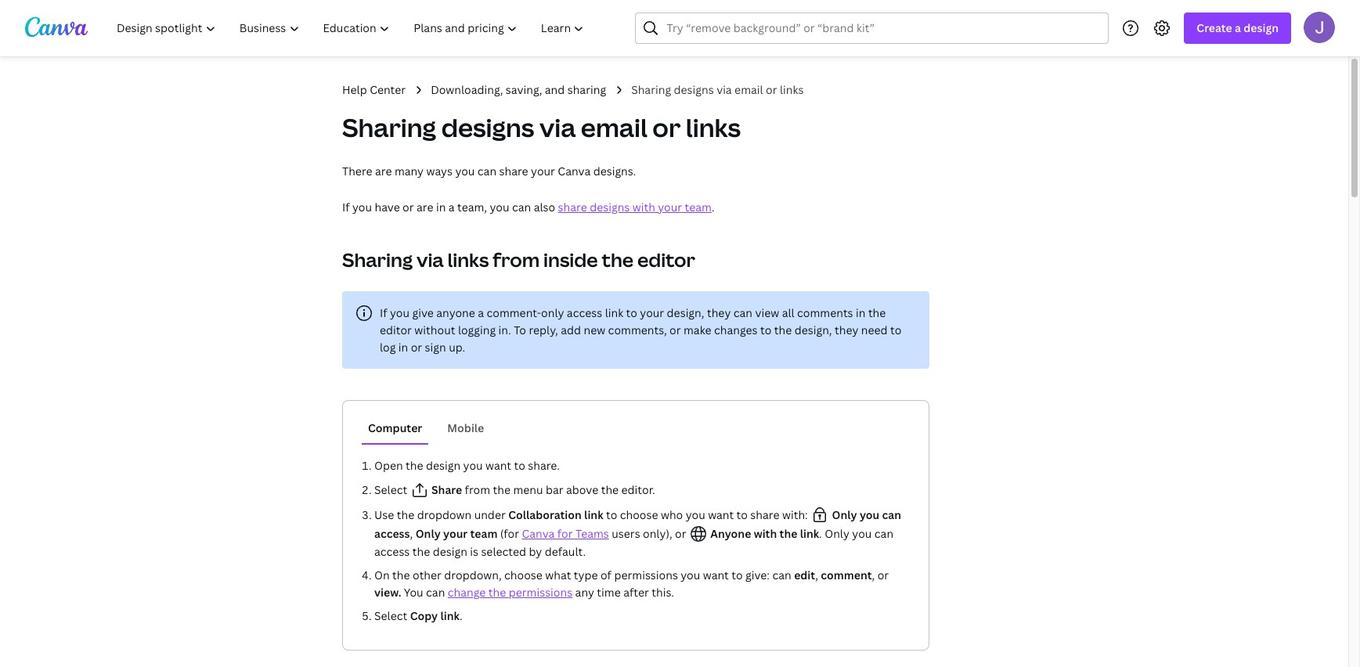 Task type: locate. For each thing, give the bounding box(es) containing it.
center
[[370, 82, 406, 97]]

2 horizontal spatial links
[[780, 82, 804, 97]]

0 vertical spatial from
[[493, 247, 540, 272]]

want for to
[[708, 507, 734, 522]]

1 horizontal spatial choose
[[620, 507, 658, 522]]

need
[[861, 323, 888, 337]]

editor up log
[[380, 323, 412, 337]]

share up anyone with the link
[[750, 507, 779, 522]]

this.
[[652, 585, 674, 600]]

0 vertical spatial permissions
[[614, 568, 678, 583]]

team
[[685, 200, 712, 215], [470, 526, 498, 541]]

comment-
[[487, 305, 541, 320]]

0 horizontal spatial from
[[465, 482, 490, 497]]

to down view
[[760, 323, 772, 337]]

0 horizontal spatial share
[[499, 164, 528, 179]]

0 horizontal spatial they
[[707, 305, 731, 320]]

2 vertical spatial design
[[433, 544, 467, 559]]

2 horizontal spatial .
[[819, 526, 822, 541]]

share designs with your team link
[[558, 200, 712, 215]]

2 vertical spatial .
[[460, 608, 462, 623]]

1 horizontal spatial ,
[[815, 568, 818, 583]]

canva up by
[[522, 526, 555, 541]]

permissions down 'what'
[[509, 585, 573, 600]]

you
[[404, 585, 423, 600]]

design, down the comments
[[794, 323, 832, 337]]

you inside if you give anyone a comment-only access link to your design, they can view all comments in the editor without logging in. to reply, add new comments, or make changes to the design, they need to log in or sign up.
[[390, 305, 410, 320]]

, right edit
[[872, 568, 875, 583]]

1 vertical spatial with
[[754, 526, 777, 541]]

only
[[541, 305, 564, 320]]

email
[[735, 82, 763, 97], [581, 110, 647, 144]]

0 horizontal spatial team
[[470, 526, 498, 541]]

select down the view.
[[374, 608, 407, 623]]

0 vertical spatial in
[[436, 200, 446, 215]]

share right "also"
[[558, 200, 587, 215]]

can
[[478, 164, 497, 179], [512, 200, 531, 215], [733, 305, 752, 320], [882, 507, 901, 522], [874, 526, 893, 541], [772, 568, 791, 583], [426, 585, 445, 600]]

are left many
[[375, 164, 392, 179]]

design up share
[[426, 458, 461, 473]]

access inside if you give anyone a comment-only access link to your design, they can view all comments in the editor without logging in. to reply, add new comments, or make changes to the design, they need to log in or sign up.
[[567, 305, 602, 320]]

to left give:
[[732, 568, 743, 583]]

, only your team (for canva for teams users only), or
[[410, 526, 689, 541]]

0 vertical spatial are
[[375, 164, 392, 179]]

0 horizontal spatial canva
[[522, 526, 555, 541]]

anyone
[[436, 305, 475, 320]]

are right have
[[417, 200, 433, 215]]

0 vertical spatial team
[[685, 200, 712, 215]]

design left is
[[433, 544, 467, 559]]

only up comment
[[825, 526, 850, 541]]

the down all
[[774, 323, 792, 337]]

to inside on the other dropdown, choose what type of permissions you want to give: can edit , comment , or view. you can change the permissions any time after this.
[[732, 568, 743, 583]]

1 vertical spatial if
[[380, 305, 387, 320]]

2 vertical spatial share
[[750, 507, 779, 522]]

1 vertical spatial designs
[[441, 110, 534, 144]]

design inside 'dropdown button'
[[1244, 20, 1279, 35]]

0 vertical spatial choose
[[620, 507, 658, 522]]

your
[[531, 164, 555, 179], [658, 200, 682, 215], [640, 305, 664, 320], [443, 526, 468, 541]]

all
[[782, 305, 794, 320]]

who
[[661, 507, 683, 522]]

editor inside if you give anyone a comment-only access link to your design, they can view all comments in the editor without logging in. to reply, add new comments, or make changes to the design, they need to log in or sign up.
[[380, 323, 412, 337]]

access down use
[[374, 526, 410, 541]]

a
[[1235, 20, 1241, 35], [448, 200, 455, 215], [478, 305, 484, 320]]

a inside create a design 'dropdown button'
[[1235, 20, 1241, 35]]

by
[[529, 544, 542, 559]]

in right log
[[398, 340, 408, 355]]

only
[[832, 507, 857, 522], [416, 526, 441, 541], [825, 526, 850, 541]]

1 vertical spatial via
[[539, 110, 576, 144]]

select copy link .
[[374, 608, 462, 623]]

1 vertical spatial select
[[374, 608, 407, 623]]

0 vertical spatial designs
[[674, 82, 714, 97]]

1 horizontal spatial a
[[478, 305, 484, 320]]

sharing down center
[[342, 110, 436, 144]]

permissions up after
[[614, 568, 678, 583]]

reply,
[[529, 323, 558, 337]]

0 horizontal spatial ,
[[410, 526, 413, 541]]

1 horizontal spatial from
[[493, 247, 540, 272]]

the up the other
[[412, 544, 430, 559]]

the left menu
[[493, 482, 511, 497]]

on
[[374, 568, 390, 583]]

anyone with the link
[[708, 526, 819, 541]]

open
[[374, 458, 403, 473]]

if
[[342, 200, 350, 215], [380, 305, 387, 320]]

choose up change the permissions 'link'
[[504, 568, 542, 583]]

1 horizontal spatial if
[[380, 305, 387, 320]]

you
[[455, 164, 475, 179], [352, 200, 372, 215], [490, 200, 509, 215], [390, 305, 410, 320], [463, 458, 483, 473], [686, 507, 705, 522], [860, 507, 879, 522], [852, 526, 872, 541], [681, 568, 700, 583]]

0 vertical spatial with
[[632, 200, 655, 215]]

0 vertical spatial want
[[486, 458, 511, 473]]

the right on
[[392, 568, 410, 583]]

0 vertical spatial they
[[707, 305, 731, 320]]

to left share.
[[514, 458, 525, 473]]

1 vertical spatial permissions
[[509, 585, 573, 600]]

1 vertical spatial access
[[374, 526, 410, 541]]

2 select from the top
[[374, 608, 407, 623]]

to right need
[[890, 323, 901, 337]]

to
[[626, 305, 637, 320], [760, 323, 772, 337], [890, 323, 901, 337], [514, 458, 525, 473], [606, 507, 617, 522], [737, 507, 748, 522], [732, 568, 743, 583]]

choose
[[620, 507, 658, 522], [504, 568, 542, 583]]

1 vertical spatial in
[[856, 305, 866, 320]]

collaboration
[[508, 507, 582, 522]]

want left give:
[[703, 568, 729, 583]]

they up 'changes'
[[707, 305, 731, 320]]

in up need
[[856, 305, 866, 320]]

from up "comment-"
[[493, 247, 540, 272]]

they down the comments
[[835, 323, 858, 337]]

1 vertical spatial design
[[426, 458, 461, 473]]

1 horizontal spatial designs
[[590, 200, 630, 215]]

0 vertical spatial .
[[712, 200, 715, 215]]

team,
[[457, 200, 487, 215]]

type
[[574, 568, 598, 583]]

the right inside
[[602, 247, 633, 272]]

the right use
[[397, 507, 414, 522]]

sharing down have
[[342, 247, 413, 272]]

choose up users
[[620, 507, 658, 522]]

in left team,
[[436, 200, 446, 215]]

change
[[448, 585, 486, 600]]

you inside . only you can access the design is selected by default.
[[852, 526, 872, 541]]

access up new
[[567, 305, 602, 320]]

give:
[[745, 568, 770, 583]]

canva left designs.
[[558, 164, 591, 179]]

0 horizontal spatial editor
[[380, 323, 412, 337]]

view
[[755, 305, 779, 320]]

or
[[766, 82, 777, 97], [653, 110, 681, 144], [403, 200, 414, 215], [670, 323, 681, 337], [411, 340, 422, 355], [675, 526, 686, 541], [877, 568, 889, 583]]

want left share.
[[486, 458, 511, 473]]

want inside on the other dropdown, choose what type of permissions you want to give: can edit , comment , or view. you can change the permissions any time after this.
[[703, 568, 729, 583]]

1 horizontal spatial email
[[735, 82, 763, 97]]

select down open
[[374, 482, 410, 497]]

1 horizontal spatial links
[[686, 110, 741, 144]]

the
[[602, 247, 633, 272], [868, 305, 886, 320], [774, 323, 792, 337], [406, 458, 423, 473], [493, 482, 511, 497], [601, 482, 619, 497], [397, 507, 414, 522], [780, 526, 797, 541], [412, 544, 430, 559], [392, 568, 410, 583], [488, 585, 506, 600]]

(for
[[500, 526, 519, 541]]

0 vertical spatial editor
[[637, 247, 695, 272]]

from down open the design you want to share.
[[465, 482, 490, 497]]

from
[[493, 247, 540, 272], [465, 482, 490, 497]]

1 horizontal spatial canva
[[558, 164, 591, 179]]

ways
[[426, 164, 453, 179]]

if up log
[[380, 305, 387, 320]]

0 vertical spatial if
[[342, 200, 350, 215]]

1 vertical spatial from
[[465, 482, 490, 497]]

want up anyone
[[708, 507, 734, 522]]

only right with: at the right bottom of page
[[832, 507, 857, 522]]

,
[[410, 526, 413, 541], [815, 568, 818, 583], [872, 568, 875, 583]]

are
[[375, 164, 392, 179], [417, 200, 433, 215]]

. inside . only you can access the design is selected by default.
[[819, 526, 822, 541]]

if inside if you give anyone a comment-only access link to your design, they can view all comments in the editor without logging in. to reply, add new comments, or make changes to the design, they need to log in or sign up.
[[380, 305, 387, 320]]

2 vertical spatial a
[[478, 305, 484, 320]]

2 vertical spatial in
[[398, 340, 408, 355]]

only inside . only you can access the design is selected by default.
[[825, 526, 850, 541]]

2 vertical spatial designs
[[590, 200, 630, 215]]

design,
[[667, 305, 704, 320], [794, 323, 832, 337]]

top level navigation element
[[106, 13, 598, 44]]

links
[[780, 82, 804, 97], [686, 110, 741, 144], [448, 247, 489, 272]]

downloading,
[[431, 82, 503, 97]]

you inside only you can access
[[860, 507, 879, 522]]

time
[[597, 585, 621, 600]]

0 horizontal spatial choose
[[504, 568, 542, 583]]

design for the
[[426, 458, 461, 473]]

1 horizontal spatial with
[[754, 526, 777, 541]]

0 vertical spatial design
[[1244, 20, 1279, 35]]

and
[[545, 82, 565, 97]]

you inside on the other dropdown, choose what type of permissions you want to give: can edit , comment , or view. you can change the permissions any time after this.
[[681, 568, 700, 583]]

changes
[[714, 323, 758, 337]]

design for a
[[1244, 20, 1279, 35]]

can inside if you give anyone a comment-only access link to your design, they can view all comments in the editor without logging in. to reply, add new comments, or make changes to the design, they need to log in or sign up.
[[733, 305, 752, 320]]

2 vertical spatial via
[[417, 247, 444, 272]]

access up on
[[374, 544, 410, 559]]

1 horizontal spatial permissions
[[614, 568, 678, 583]]

editor
[[637, 247, 695, 272], [380, 323, 412, 337]]

comments,
[[608, 323, 667, 337]]

1 vertical spatial share
[[558, 200, 587, 215]]

0 horizontal spatial design,
[[667, 305, 704, 320]]

1 vertical spatial want
[[708, 507, 734, 522]]

if down there
[[342, 200, 350, 215]]

1 horizontal spatial are
[[417, 200, 433, 215]]

a right create
[[1235, 20, 1241, 35]]

2 vertical spatial access
[[374, 544, 410, 559]]

design right create
[[1244, 20, 1279, 35]]

2 horizontal spatial via
[[717, 82, 732, 97]]

0 horizontal spatial permissions
[[509, 585, 573, 600]]

0 horizontal spatial a
[[448, 200, 455, 215]]

2 vertical spatial want
[[703, 568, 729, 583]]

link
[[605, 305, 623, 320], [584, 507, 603, 522], [800, 526, 819, 541], [440, 608, 460, 623]]

.
[[712, 200, 715, 215], [819, 526, 822, 541], [460, 608, 462, 623]]

with right anyone
[[754, 526, 777, 541]]

permissions
[[614, 568, 678, 583], [509, 585, 573, 600]]

have
[[375, 200, 400, 215]]

1 vertical spatial .
[[819, 526, 822, 541]]

0 horizontal spatial via
[[417, 247, 444, 272]]

1 vertical spatial are
[[417, 200, 433, 215]]

1 horizontal spatial in
[[436, 200, 446, 215]]

1 vertical spatial they
[[835, 323, 858, 337]]

designs
[[674, 82, 714, 97], [441, 110, 534, 144], [590, 200, 630, 215]]

, up the other
[[410, 526, 413, 541]]

1 vertical spatial design,
[[794, 323, 832, 337]]

if you give anyone a comment-only access link to your design, they can view all comments in the editor without logging in. to reply, add new comments, or make changes to the design, they need to log in or sign up.
[[380, 305, 901, 355]]

1 vertical spatial editor
[[380, 323, 412, 337]]

with down designs.
[[632, 200, 655, 215]]

sign
[[425, 340, 446, 355]]

sharing right 'sharing'
[[631, 82, 671, 97]]

share up if you have or are in a team, you can also share designs with your team .
[[499, 164, 528, 179]]

design, up make
[[667, 305, 704, 320]]

inside
[[543, 247, 598, 272]]

only down dropdown
[[416, 526, 441, 541]]

share
[[431, 482, 462, 497]]

sharing
[[631, 82, 671, 97], [342, 110, 436, 144], [342, 247, 413, 272]]

1 horizontal spatial share
[[558, 200, 587, 215]]

a up logging
[[478, 305, 484, 320]]

0 vertical spatial email
[[735, 82, 763, 97]]

0 horizontal spatial email
[[581, 110, 647, 144]]

users
[[612, 526, 640, 541]]

after
[[623, 585, 649, 600]]

1 select from the top
[[374, 482, 410, 497]]

access inside only you can access
[[374, 526, 410, 541]]

0 vertical spatial select
[[374, 482, 410, 497]]

0 vertical spatial canva
[[558, 164, 591, 179]]

0 vertical spatial links
[[780, 82, 804, 97]]

to
[[514, 323, 526, 337]]

0 horizontal spatial if
[[342, 200, 350, 215]]

1 vertical spatial choose
[[504, 568, 542, 583]]

, left comment
[[815, 568, 818, 583]]

comments
[[797, 305, 853, 320]]

via
[[717, 82, 732, 97], [539, 110, 576, 144], [417, 247, 444, 272]]

2 horizontal spatial a
[[1235, 20, 1241, 35]]

they
[[707, 305, 731, 320], [835, 323, 858, 337]]

editor down share designs with your team link
[[637, 247, 695, 272]]

select for select copy link .
[[374, 608, 407, 623]]

0 vertical spatial access
[[567, 305, 602, 320]]

2 vertical spatial links
[[448, 247, 489, 272]]

link up new
[[605, 305, 623, 320]]

2 horizontal spatial designs
[[674, 82, 714, 97]]

a left team,
[[448, 200, 455, 215]]

0 horizontal spatial designs
[[441, 110, 534, 144]]



Task type: vqa. For each thing, say whether or not it's contained in the screenshot.
comment
yes



Task type: describe. For each thing, give the bounding box(es) containing it.
0 vertical spatial sharing designs via email or links
[[631, 82, 804, 97]]

change the permissions link
[[448, 585, 573, 600]]

1 vertical spatial sharing designs via email or links
[[342, 110, 741, 144]]

1 vertical spatial email
[[581, 110, 647, 144]]

on the other dropdown, choose what type of permissions you want to give: can edit , comment , or view. you can change the permissions any time after this.
[[374, 568, 889, 600]]

can inside only you can access
[[882, 507, 901, 522]]

access inside . only you can access the design is selected by default.
[[374, 544, 410, 559]]

1 vertical spatial sharing
[[342, 110, 436, 144]]

copy
[[410, 608, 438, 623]]

designs inside sharing designs via email or links link
[[674, 82, 714, 97]]

computer
[[368, 420, 422, 435]]

choose inside on the other dropdown, choose what type of permissions you want to give: can edit , comment , or view. you can change the permissions any time after this.
[[504, 568, 542, 583]]

only inside only you can access
[[832, 507, 857, 522]]

create a design
[[1197, 20, 1279, 35]]

0 vertical spatial sharing
[[631, 82, 671, 97]]

0 horizontal spatial .
[[460, 608, 462, 623]]

only for , only your team (for canva for teams users only), or
[[416, 526, 441, 541]]

1 horizontal spatial via
[[539, 110, 576, 144]]

if for if you have or are in a team, you can also share designs with your team .
[[342, 200, 350, 215]]

mobile button
[[441, 413, 490, 443]]

new
[[584, 323, 605, 337]]

create a design button
[[1184, 13, 1291, 44]]

2 horizontal spatial ,
[[872, 568, 875, 583]]

teams
[[575, 526, 609, 541]]

default.
[[545, 544, 586, 559]]

1 horizontal spatial design,
[[794, 323, 832, 337]]

1 vertical spatial canva
[[522, 526, 555, 541]]

under
[[474, 507, 506, 522]]

editor.
[[621, 482, 655, 497]]

without
[[414, 323, 455, 337]]

make
[[684, 323, 711, 337]]

menu
[[513, 482, 543, 497]]

canva for teams link
[[522, 526, 609, 541]]

sharing
[[567, 82, 606, 97]]

0 horizontal spatial with
[[632, 200, 655, 215]]

with:
[[782, 507, 808, 522]]

the up need
[[868, 305, 886, 320]]

logging
[[458, 323, 496, 337]]

anyone
[[710, 526, 751, 541]]

above
[[566, 482, 598, 497]]

share.
[[528, 458, 560, 473]]

sharing via links from inside the editor
[[342, 247, 695, 272]]

0 vertical spatial share
[[499, 164, 528, 179]]

only),
[[643, 526, 672, 541]]

if for if you give anyone a comment-only access link to your design, they can view all comments in the editor without logging in. to reply, add new comments, or make changes to the design, they need to log in or sign up.
[[380, 305, 387, 320]]

of
[[601, 568, 612, 583]]

or inside on the other dropdown, choose what type of permissions you want to give: can edit , comment , or view. you can change the permissions any time after this.
[[877, 568, 889, 583]]

share from the menu bar above the editor.
[[429, 482, 655, 497]]

1 horizontal spatial they
[[835, 323, 858, 337]]

link right copy
[[440, 608, 460, 623]]

saving,
[[506, 82, 542, 97]]

is
[[470, 544, 478, 559]]

1 vertical spatial links
[[686, 110, 741, 144]]

sharing designs via email or links link
[[631, 81, 804, 99]]

many
[[395, 164, 424, 179]]

use the dropdown under collaboration link to choose who you want to share with:
[[374, 507, 811, 522]]

2 vertical spatial sharing
[[342, 247, 413, 272]]

edit
[[794, 568, 815, 583]]

1 horizontal spatial team
[[685, 200, 712, 215]]

link inside if you give anyone a comment-only access link to your design, they can view all comments in the editor without logging in. to reply, add new comments, or make changes to the design, they need to log in or sign up.
[[605, 305, 623, 320]]

also
[[534, 200, 555, 215]]

only you can access
[[374, 507, 901, 541]]

0 horizontal spatial in
[[398, 340, 408, 355]]

1 vertical spatial a
[[448, 200, 455, 215]]

if you have or are in a team, you can also share designs with your team .
[[342, 200, 715, 215]]

select for select
[[374, 482, 410, 497]]

design inside . only you can access the design is selected by default.
[[433, 544, 467, 559]]

0 vertical spatial design,
[[667, 305, 704, 320]]

up.
[[449, 340, 465, 355]]

there are many ways you can share your canva designs.
[[342, 164, 636, 179]]

open the design you want to share.
[[374, 458, 560, 473]]

downloading, saving, and sharing link
[[431, 81, 606, 99]]

dropdown,
[[444, 568, 502, 583]]

want for type
[[703, 568, 729, 583]]

1 vertical spatial team
[[470, 526, 498, 541]]

other
[[413, 568, 442, 583]]

downloading, saving, and sharing
[[431, 82, 606, 97]]

the right above
[[601, 482, 619, 497]]

in.
[[498, 323, 511, 337]]

selected
[[481, 544, 526, 559]]

the down with: at the right bottom of page
[[780, 526, 797, 541]]

link up teams
[[584, 507, 603, 522]]

1 horizontal spatial editor
[[637, 247, 695, 272]]

0 horizontal spatial links
[[448, 247, 489, 272]]

0 horizontal spatial are
[[375, 164, 392, 179]]

a inside if you give anyone a comment-only access link to your design, they can view all comments in the editor without logging in. to reply, add new comments, or make changes to the design, they need to log in or sign up.
[[478, 305, 484, 320]]

your inside if you give anyone a comment-only access link to your design, they can view all comments in the editor without logging in. to reply, add new comments, or make changes to the design, they need to log in or sign up.
[[640, 305, 664, 320]]

bar
[[546, 482, 563, 497]]

the right open
[[406, 458, 423, 473]]

add
[[561, 323, 581, 337]]

help center
[[342, 82, 406, 97]]

2 horizontal spatial share
[[750, 507, 779, 522]]

any
[[575, 585, 594, 600]]

to up 'comments,'
[[626, 305, 637, 320]]

computer button
[[362, 413, 429, 443]]

for
[[557, 526, 573, 541]]

Try "remove background" or "brand kit" search field
[[667, 13, 1099, 43]]

help center link
[[342, 81, 406, 99]]

mobile
[[447, 420, 484, 435]]

designs.
[[593, 164, 636, 179]]

to up users
[[606, 507, 617, 522]]

link down with: at the right bottom of page
[[800, 526, 819, 541]]

the inside . only you can access the design is selected by default.
[[412, 544, 430, 559]]

2 horizontal spatial in
[[856, 305, 866, 320]]

0 vertical spatial via
[[717, 82, 732, 97]]

use
[[374, 507, 394, 522]]

help
[[342, 82, 367, 97]]

only for . only you can access the design is selected by default.
[[825, 526, 850, 541]]

comment
[[821, 568, 872, 583]]

can inside . only you can access the design is selected by default.
[[874, 526, 893, 541]]

dropdown
[[417, 507, 472, 522]]

create
[[1197, 20, 1232, 35]]

give
[[412, 305, 434, 320]]

what
[[545, 568, 571, 583]]

jacob simon image
[[1304, 11, 1335, 43]]

log
[[380, 340, 396, 355]]

. only you can access the design is selected by default.
[[374, 526, 893, 559]]

there
[[342, 164, 372, 179]]

view.
[[374, 585, 401, 600]]

to up anyone
[[737, 507, 748, 522]]

the down 'dropdown,'
[[488, 585, 506, 600]]



